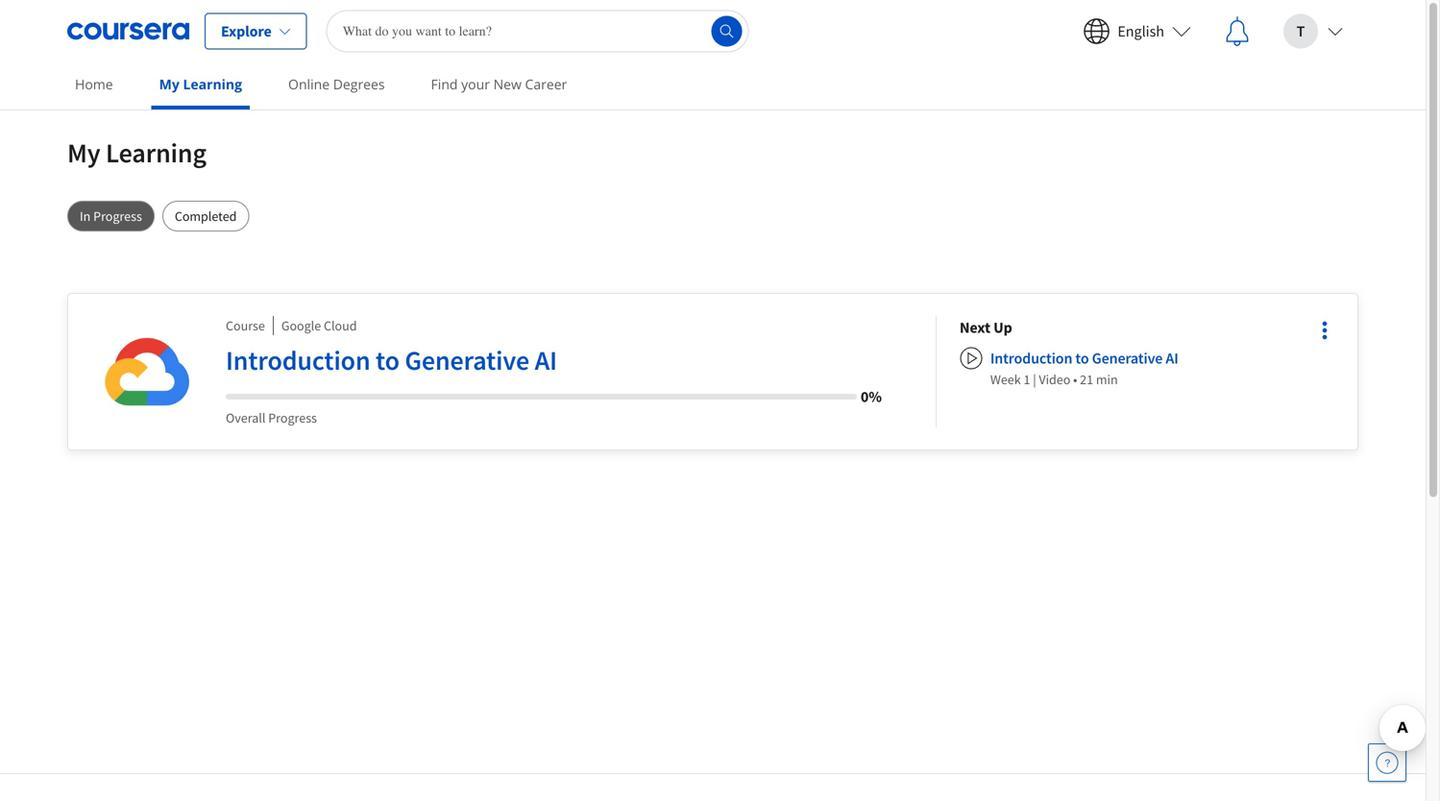 Task type: vqa. For each thing, say whether or not it's contained in the screenshot.
leftmost Progress
yes



Task type: describe. For each thing, give the bounding box(es) containing it.
cloud
[[324, 317, 357, 334]]

find your new career link
[[423, 62, 575, 106]]

overall progress
[[226, 409, 317, 427]]

generative for introduction to generative ai week 1 | video • 21 min
[[1092, 349, 1163, 368]]

find your new career
[[431, 75, 567, 93]]

career
[[525, 75, 567, 93]]

english
[[1118, 22, 1164, 41]]

online
[[288, 75, 330, 93]]

week
[[990, 371, 1021, 388]]

introduction for introduction to generative ai
[[226, 343, 370, 377]]

completed button
[[162, 201, 249, 232]]

online degrees link
[[281, 62, 392, 106]]

introduction to generative ai
[[226, 343, 557, 377]]

next up
[[960, 318, 1012, 337]]

introduction to generative ai week 1 | video • 21 min
[[990, 349, 1178, 388]]

0%
[[861, 387, 882, 406]]

1
[[1024, 371, 1030, 388]]

in progress button
[[67, 201, 154, 232]]

new
[[493, 75, 522, 93]]

t button
[[1268, 0, 1358, 62]]

|
[[1033, 371, 1036, 388]]

What do you want to learn? text field
[[326, 10, 749, 52]]

min
[[1096, 371, 1118, 388]]

1 vertical spatial learning
[[106, 136, 206, 170]]

to for introduction to generative ai week 1 | video • 21 min
[[1075, 349, 1089, 368]]

english button
[[1068, 0, 1207, 62]]

in progress
[[80, 208, 142, 225]]

•
[[1073, 371, 1077, 388]]

tab list containing in progress
[[67, 201, 1358, 232]]

ai for introduction to generative ai
[[535, 343, 557, 377]]

up
[[993, 318, 1012, 337]]

google cloud
[[281, 317, 357, 334]]

in
[[80, 208, 91, 225]]

0 vertical spatial my learning
[[159, 75, 242, 93]]



Task type: locate. For each thing, give the bounding box(es) containing it.
introduction to generative ai link
[[226, 343, 882, 385]]

coursera image
[[67, 16, 189, 47]]

my learning
[[159, 75, 242, 93], [67, 136, 206, 170]]

1 horizontal spatial introduction
[[990, 349, 1072, 368]]

progress inside button
[[93, 208, 142, 225]]

introduction
[[226, 343, 370, 377], [990, 349, 1072, 368]]

t
[[1297, 22, 1305, 41]]

my up in
[[67, 136, 100, 170]]

1 vertical spatial my learning
[[67, 136, 206, 170]]

progress
[[93, 208, 142, 225], [268, 409, 317, 427]]

find
[[431, 75, 458, 93]]

progress right in
[[93, 208, 142, 225]]

tab list
[[67, 201, 1358, 232]]

None search field
[[326, 10, 749, 52]]

1 horizontal spatial generative
[[1092, 349, 1163, 368]]

1 horizontal spatial to
[[1075, 349, 1089, 368]]

home
[[75, 75, 113, 93]]

help center image
[[1376, 751, 1399, 774]]

learning down 'explore'
[[183, 75, 242, 93]]

0 vertical spatial my
[[159, 75, 179, 93]]

generative for introduction to generative ai
[[405, 343, 529, 377]]

your
[[461, 75, 490, 93]]

0 horizontal spatial progress
[[93, 208, 142, 225]]

progress for in progress
[[93, 208, 142, 225]]

0 horizontal spatial ai
[[535, 343, 557, 377]]

ai
[[535, 343, 557, 377], [1166, 349, 1178, 368]]

ai for introduction to generative ai week 1 | video • 21 min
[[1166, 349, 1178, 368]]

1 horizontal spatial my
[[159, 75, 179, 93]]

my down coursera image
[[159, 75, 179, 93]]

introduction inside introduction to generative ai link
[[226, 343, 370, 377]]

my
[[159, 75, 179, 93], [67, 136, 100, 170]]

next
[[960, 318, 990, 337]]

1 horizontal spatial progress
[[268, 409, 317, 427]]

completed
[[175, 208, 237, 225]]

course
[[226, 317, 265, 334]]

introduction to generative ai image
[[91, 316, 203, 427]]

generative
[[405, 343, 529, 377], [1092, 349, 1163, 368]]

more option for introduction to generative ai image
[[1311, 317, 1338, 344]]

my learning up in progress button
[[67, 136, 206, 170]]

0 horizontal spatial my
[[67, 136, 100, 170]]

introduction down 'google'
[[226, 343, 370, 377]]

degrees
[[333, 75, 385, 93]]

google
[[281, 317, 321, 334]]

0 horizontal spatial introduction
[[226, 343, 370, 377]]

1 horizontal spatial ai
[[1166, 349, 1178, 368]]

introduction for introduction to generative ai week 1 | video • 21 min
[[990, 349, 1072, 368]]

my learning down 'explore'
[[159, 75, 242, 93]]

21
[[1080, 371, 1093, 388]]

learning
[[183, 75, 242, 93], [106, 136, 206, 170]]

1 vertical spatial my
[[67, 136, 100, 170]]

overall
[[226, 409, 266, 427]]

explore
[[221, 22, 272, 41]]

introduction inside introduction to generative ai week 1 | video • 21 min
[[990, 349, 1072, 368]]

1 vertical spatial progress
[[268, 409, 317, 427]]

to for introduction to generative ai
[[376, 343, 400, 377]]

0 horizontal spatial generative
[[405, 343, 529, 377]]

progress for overall progress
[[268, 409, 317, 427]]

learning up in progress at the left top of the page
[[106, 136, 206, 170]]

my learning link
[[151, 62, 250, 110]]

online degrees
[[288, 75, 385, 93]]

home link
[[67, 62, 121, 106]]

0 horizontal spatial to
[[376, 343, 400, 377]]

generative inside introduction to generative ai week 1 | video • 21 min
[[1092, 349, 1163, 368]]

0 vertical spatial progress
[[93, 208, 142, 225]]

video
[[1039, 371, 1071, 388]]

explore button
[[205, 13, 307, 49]]

to
[[376, 343, 400, 377], [1075, 349, 1089, 368]]

ai inside introduction to generative ai week 1 | video • 21 min
[[1166, 349, 1178, 368]]

to inside introduction to generative ai week 1 | video • 21 min
[[1075, 349, 1089, 368]]

0 vertical spatial learning
[[183, 75, 242, 93]]

generative inside introduction to generative ai link
[[405, 343, 529, 377]]

introduction up |
[[990, 349, 1072, 368]]

progress right overall
[[268, 409, 317, 427]]



